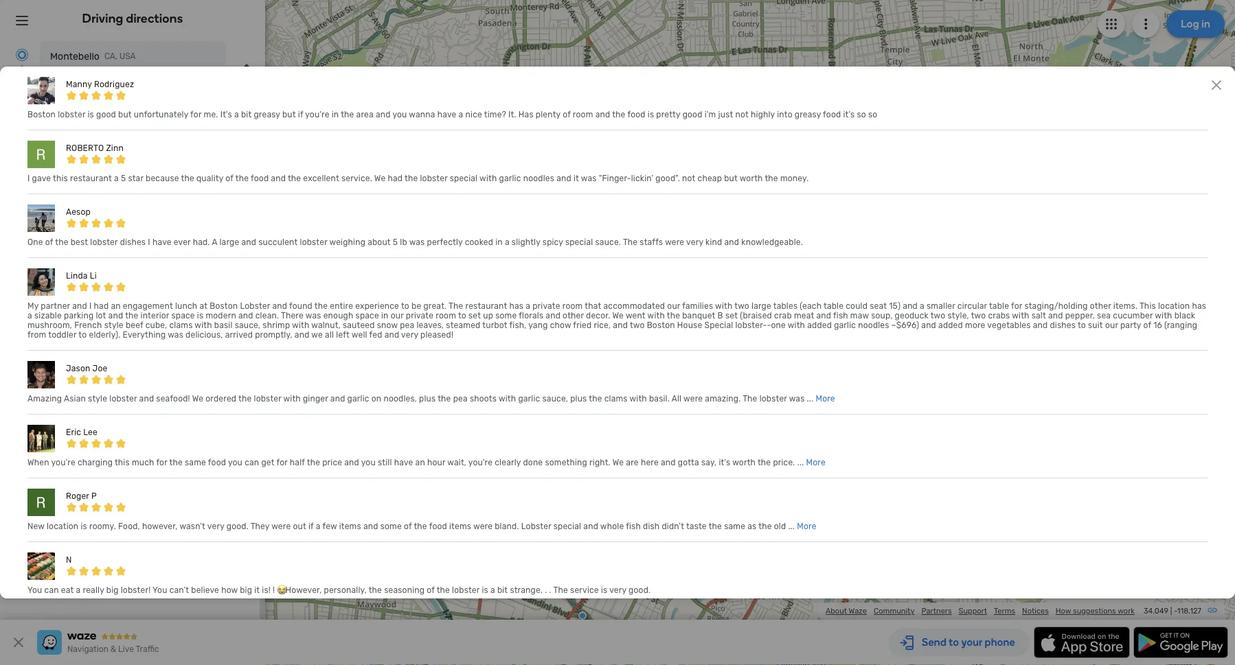 Task type: describe. For each thing, give the bounding box(es) containing it.
image 8 of boston lobster seafood restaurant, rosemead image
[[190, 430, 246, 486]]

for inside my partner and i had an engagement lunch at boston lobster and found the entire experience to be great. the restaurant has a private room that accommodated our families with two large tables (each table could seat 15) and a smaller circular table for staging/holding other items. this location has a sizable parking lot and the interior space is modern and clean. there was enough space in our private room to set up some florals and other decor.  we went with the banquet b set (braised crab meat and fish maw soup, geoduck two style, two crabs with salt and pepper, sea cucumber with black mushroom, french style beef cube, clams with basil sauce, shrimp with walnut, sauteed snow pea leaves, steamed turbot fish, yang chow fried rice, and two boston house special lobster--one with added garlic noodles ~$696) and added more vegetables and dishes to suit our party of 16 (ranging from toddler to elderly). everything was delicious, arrived promptly, and we all left well fed and very pleased!
[[1011, 301, 1022, 311]]

rosemead inside directions to boston lobster seafood restaurant, rosemead
[[14, 547, 54, 556]]

two right the style,
[[971, 311, 986, 321]]

with left 'ginger'
[[283, 394, 301, 404]]

sauce.
[[595, 238, 621, 247]]

link image
[[1207, 605, 1218, 616]]

people also search for
[[14, 515, 112, 526]]

(626) 288-4388
[[41, 150, 113, 162]]

room up pleased! at the left
[[436, 311, 456, 321]]

2 set from the left
[[725, 311, 738, 321]]

a left smaller
[[920, 301, 925, 311]]

the right the taste
[[709, 522, 722, 532]]

of right one
[[45, 238, 53, 247]]

to left be
[[401, 301, 409, 311]]

1 vertical spatial worth
[[732, 458, 756, 468]]

2 horizontal spatial our
[[1105, 321, 1118, 330]]

1 vertical spatial have
[[152, 238, 172, 247]]

was up price. on the right bottom of page
[[789, 394, 805, 404]]

0 horizontal spatial you're
[[51, 458, 75, 468]]

and right 'ginger'
[[330, 394, 345, 404]]

0 vertical spatial it
[[574, 174, 579, 183]]

0 horizontal spatial 5
[[121, 174, 126, 183]]

garlic left "on"
[[347, 394, 369, 404]]

0 horizontal spatial can
[[44, 586, 59, 595]]

large inside my partner and i had an engagement lunch at boston lobster and found the entire experience to be great. the restaurant has a private room that accommodated our families with two large tables (each table could seat 15) and a smaller circular table for staging/holding other items. this location has a sizable parking lot and the interior space is modern and clean. there was enough space in our private room to set up some florals and other decor.  we went with the banquet b set (braised crab meat and fish maw soup, geoduck two style, two crabs with salt and pepper, sea cucumber with black mushroom, french style beef cube, clams with basil sauce, shrimp with walnut, sauteed snow pea leaves, steamed turbot fish, yang chow fried rice, and two boston house special lobster--one with added garlic noodles ~$696) and added more vegetables and dishes to suit our party of 16 (ranging from toddler to elderly). everything was delicious, arrived promptly, and we all left well fed and very pleased!
[[752, 301, 771, 311]]

boston lobster seafood restaurant, rosemead driving directions
[[14, 547, 243, 569]]

rosemead for boston lobster seafood restaurant, rosemead address
[[14, 572, 54, 582]]

and down smaller
[[921, 321, 936, 330]]

slightly
[[512, 238, 540, 247]]

restaurant inside my partner and i had an engagement lunch at boston lobster and found the entire experience to be great. the restaurant has a private room that accommodated our families with two large tables (each table could seat 15) and a smaller circular table for staging/holding other items. this location has a sizable parking lot and the interior space is modern and clean. there was enough space in our private room to set up some florals and other decor.  we went with the banquet b set (braised crab meat and fish maw soup, geoduck two style, two crabs with salt and pepper, sea cucumber with black mushroom, french style beef cube, clams with basil sauce, shrimp with walnut, sauteed snow pea leaves, steamed turbot fish, yang chow fried rice, and two boston house special lobster--one with added garlic noodles ~$696) and added more vegetables and dishes to suit our party of 16 (ranging from toddler to elderly). everything was delicious, arrived promptly, and we all left well fed and very pleased!
[[465, 301, 507, 311]]

2 plus from the left
[[570, 394, 587, 404]]

with left salt
[[1012, 311, 1029, 321]]

0 vertical spatial in
[[332, 110, 339, 119]]

the right seasoning on the bottom left
[[437, 586, 450, 595]]

1 vertical spatial special
[[565, 238, 593, 247]]

reviews
[[41, 313, 75, 324]]

address
[[56, 572, 87, 582]]

taste
[[686, 522, 707, 532]]

was left "finger-
[[581, 174, 597, 183]]

the left seasoning on the bottom left
[[369, 586, 382, 595]]

1 has from the left
[[509, 301, 524, 311]]

0 horizontal spatial but
[[118, 110, 132, 119]]

directions to boston lobster seafood restaurant, rosemead link
[[14, 534, 204, 556]]

engagement
[[123, 301, 173, 311]]

food down hour
[[429, 522, 447, 532]]

can't
[[169, 586, 189, 595]]

1 vertical spatial this
[[115, 458, 130, 468]]

boston inside button
[[50, 85, 82, 96]]

and left succulent
[[241, 238, 256, 247]]

shoots
[[470, 394, 497, 404]]

fed
[[369, 330, 382, 340]]

has
[[519, 110, 534, 119]]

0 vertical spatial noodles
[[523, 174, 554, 183]]

1 vertical spatial if
[[308, 522, 314, 532]]

smaller
[[927, 301, 955, 311]]

and up 'french'
[[72, 301, 87, 311]]

all
[[325, 330, 334, 340]]

that
[[585, 301, 601, 311]]

rodriguez
[[94, 80, 134, 89]]

the left quality
[[181, 174, 194, 183]]

be
[[412, 301, 421, 311]]

two down accommodated
[[630, 321, 645, 330]]

we right service.
[[374, 174, 386, 183]]

chevron down image
[[149, 178, 165, 189]]

we left are
[[613, 458, 624, 468]]

and left seafood! at the left of page
[[139, 394, 154, 404]]

of up seasoning on the bottom left
[[404, 522, 412, 532]]

manny rodriguez
[[66, 80, 134, 89]]

party
[[1120, 321, 1141, 330]]

style,
[[948, 311, 969, 321]]

2 space from the left
[[356, 311, 379, 321]]

lobster inside boston lobster seafood restaurant, rosemead driving directions
[[91, 547, 120, 556]]

they
[[251, 522, 270, 532]]

2 . from the left
[[549, 586, 552, 595]]

tables
[[773, 301, 798, 311]]

to left suit at the right of the page
[[1078, 321, 1086, 330]]

eat
[[61, 586, 74, 595]]

x image
[[10, 635, 27, 651]]

(braised
[[740, 311, 772, 321]]

and right meat
[[816, 311, 831, 321]]

1 vertical spatial an
[[415, 458, 425, 468]]

one
[[771, 321, 786, 330]]

snow
[[377, 321, 398, 330]]

1 vertical spatial some
[[380, 522, 402, 532]]

lobster inside boston lobster seafood restaurant, rosemead opening hours
[[123, 572, 152, 582]]

usa for montebello,
[[763, 466, 781, 477]]

navigation
[[67, 645, 108, 655]]

the inside my partner and i had an engagement lunch at boston lobster and found the entire experience to be great. the restaurant has a private room that accommodated our families with two large tables (each table could seat 15) and a smaller circular table for staging/holding other items. this location has a sizable parking lot and the interior space is modern and clean. there was enough space in our private room to set up some florals and other decor.  we went with the banquet b set (braised crab meat and fish maw soup, geoduck two style, two crabs with salt and pepper, sea cucumber with black mushroom, french style beef cube, clams with basil sauce, shrimp with walnut, sauteed snow pea leaves, steamed turbot fish, yang chow fried rice, and two boston house special lobster--one with added garlic noodles ~$696) and added more vegetables and dishes to suit our party of 16 (ranging from toddler to elderly). everything was delicious, arrived promptly, and we all left well fed and very pleased!
[[449, 301, 463, 311]]

my
[[27, 301, 39, 311]]

boston lobster seafood restaurant
[[50, 85, 210, 96]]

and left excellent
[[271, 174, 286, 183]]

into
[[777, 110, 793, 119]]

modern
[[206, 311, 236, 321]]

sauce, inside my partner and i had an engagement lunch at boston lobster and found the entire experience to be great. the restaurant has a private room that accommodated our families with two large tables (each table could seat 15) and a smaller circular table for staging/holding other items. this location has a sizable parking lot and the interior space is modern and clean. there was enough space in our private room to set up some florals and other decor.  we went with the banquet b set (braised crab meat and fish maw soup, geoduck two style, two crabs with salt and pepper, sea cucumber with black mushroom, french style beef cube, clams with basil sauce, shrimp with walnut, sauteed snow pea leaves, steamed turbot fish, yang chow fried rice, and two boston house special lobster--one with added garlic noodles ~$696) and added more vegetables and dishes to suit our party of 16 (ranging from toddler to elderly). everything was delicious, arrived promptly, and we all left well fed and very pleased!
[[235, 321, 260, 330]]

the right ordered
[[238, 394, 252, 404]]

the left the money.
[[765, 174, 778, 183]]

food left pretty
[[627, 110, 646, 119]]

0 horizontal spatial this
[[53, 174, 68, 183]]

of right quality
[[226, 174, 234, 183]]

to down parking
[[79, 330, 87, 340]]

li
[[90, 271, 97, 281]]

partners
[[922, 607, 952, 616]]

boston inside directions to boston lobster seafood restaurant, rosemead
[[65, 534, 92, 543]]

now:
[[67, 178, 88, 189]]

the left best
[[55, 238, 68, 247]]

boston lobster seafood restaurant, rosemead driving directions link
[[14, 547, 243, 569]]

1 horizontal spatial our
[[667, 301, 680, 311]]

how
[[1056, 607, 1071, 616]]

1 vertical spatial same
[[724, 522, 745, 532]]

0 vertical spatial worth
[[740, 174, 763, 183]]

lobster inside my partner and i had an engagement lunch at boston lobster and found the entire experience to be great. the restaurant has a private room that accommodated our families with two large tables (each table could seat 15) and a smaller circular table for staging/holding other items. this location has a sizable parking lot and the interior space is modern and clean. there was enough space in our private room to set up some florals and other decor.  we went with the banquet b set (braised crab meat and fish maw soup, geoduck two style, two crabs with salt and pepper, sea cucumber with black mushroom, french style beef cube, clams with basil sauce, shrimp with walnut, sauteed snow pea leaves, steamed turbot fish, yang chow fried rice, and two boston house special lobster--one with added garlic noodles ~$696) and added more vegetables and dishes to suit our party of 16 (ranging from toddler to elderly). everything was delicious, arrived promptly, and we all left well fed and very pleased!
[[240, 301, 270, 311]]

0 horizontal spatial bit
[[241, 110, 252, 119]]

very right wasn't
[[207, 522, 224, 532]]

at
[[199, 301, 207, 311]]

work
[[1118, 607, 1135, 616]]

some inside my partner and i had an engagement lunch at boston lobster and found the entire experience to be great. the restaurant has a private room that accommodated our families with two large tables (each table could seat 15) and a smaller circular table for staging/holding other items. this location has a sizable parking lot and the interior space is modern and clean. there was enough space in our private room to set up some florals and other decor.  we went with the banquet b set (braised crab meat and fish maw soup, geoduck two style, two crabs with salt and pepper, sea cucumber with black mushroom, french style beef cube, clams with basil sauce, shrimp with walnut, sauteed snow pea leaves, steamed turbot fish, yang chow fried rice, and two boston house special lobster--one with added garlic noodles ~$696) and added more vegetables and dishes to suit our party of 16 (ranging from toddler to elderly). everything was delicious, arrived promptly, and we all left well fed and very pleased!
[[495, 311, 517, 321]]

was right lb
[[409, 238, 425, 247]]

and up arrived
[[238, 311, 253, 321]]

1 horizontal spatial but
[[282, 110, 296, 119]]

image 5 of boston lobster seafood restaurant, rosemead image
[[14, 430, 70, 486]]

enough
[[323, 311, 353, 321]]

and right kind
[[724, 238, 739, 247]]

1 big from the left
[[106, 586, 119, 595]]

0 horizontal spatial ...
[[788, 522, 795, 532]]

and right plenty
[[595, 110, 610, 119]]

1 table from the left
[[824, 301, 844, 311]]

because
[[146, 174, 179, 183]]

the right quality
[[235, 174, 249, 183]]

4.4
[[176, 227, 236, 273]]

fish inside my partner and i had an engagement lunch at boston lobster and found the entire experience to be great. the restaurant has a private room that accommodated our families with two large tables (each table could seat 15) and a smaller circular table for staging/holding other items. this location has a sizable parking lot and the interior space is modern and clean. there was enough space in our private room to set up some florals and other decor.  we went with the banquet b set (braised crab meat and fish maw soup, geoduck two style, two crabs with salt and pepper, sea cucumber with black mushroom, french style beef cube, clams with basil sauce, shrimp with walnut, sauteed snow pea leaves, steamed turbot fish, yang chow fried rice, and two boston house special lobster--one with added garlic noodles ~$696) and added more vegetables and dishes to suit our party of 16 (ranging from toddler to elderly). everything was delicious, arrived promptly, and we all left well fed and very pleased!
[[833, 311, 848, 321]]

0 horizontal spatial fish
[[626, 522, 641, 532]]

very right the 'service'
[[609, 586, 627, 595]]

interior
[[141, 311, 169, 321]]

the right service.
[[405, 174, 418, 183]]

spicy
[[543, 238, 563, 247]]

118.127
[[1177, 607, 1202, 616]]

live
[[118, 645, 134, 655]]

food right quality
[[251, 174, 269, 183]]

seafood for boston lobster seafood restaurant, rosemead driving directions
[[122, 547, 154, 556]]

seafood for boston lobster seafood restaurant
[[121, 85, 158, 96]]

chow
[[550, 321, 571, 330]]

2 horizontal spatial you
[[393, 110, 407, 119]]

1 vertical spatial more
[[806, 458, 826, 468]]

wanna
[[409, 110, 435, 119]]

8 photos
[[14, 351, 53, 362]]

boston up basil
[[210, 301, 238, 311]]

boston lobster seafood restaurant button
[[40, 76, 225, 103]]

room right plenty
[[573, 110, 593, 119]]

0 vertical spatial dishes
[[120, 238, 146, 247]]

hour
[[427, 458, 445, 468]]

x image
[[1208, 77, 1225, 93]]

montebello,
[[697, 466, 745, 477]]

1 horizontal spatial private
[[533, 301, 560, 311]]

boston lobster seafood restaurant, rosemead address link
[[14, 559, 227, 582]]

you can eat a really big lobster! you can't believe how big it is! ! 😭however, personally, the seasoning of the lobster is a bit strange. . . the service is very good.
[[27, 586, 651, 595]]

with down time?
[[480, 174, 497, 183]]

garlic down it. at the top of the page
[[499, 174, 521, 183]]

image 7 of boston lobster seafood restaurant, rosemead image
[[131, 430, 187, 486]]

boston right went
[[647, 321, 675, 330]]

- inside my partner and i had an engagement lunch at boston lobster and found the entire experience to be great. the restaurant has a private room that accommodated our families with two large tables (each table could seat 15) and a smaller circular table for staging/holding other items. this location has a sizable parking lot and the interior space is modern and clean. there was enough space in our private room to set up some florals and other decor.  we went with the banquet b set (braised crab meat and fish maw soup, geoduck two style, two crabs with salt and pepper, sea cucumber with black mushroom, french style beef cube, clams with basil sauce, shrimp with walnut, sauteed snow pea leaves, steamed turbot fish, yang chow fried rice, and two boston house special lobster--one with added garlic noodles ~$696) and added more vegetables and dishes to suit our party of 16 (ranging from toddler to elderly). everything was delicious, arrived promptly, and we all left well fed and very pleased!
[[767, 321, 771, 330]]

the down when you're charging this much for the same food you can get for half the price and you still have an hour wait, you're clearly done something right.  we are here and gotta say, it's worth the price. ... more
[[414, 522, 427, 532]]

boston inside boston lobster seafood restaurant, rosemead driving directions
[[61, 547, 89, 556]]

lobster inside directions to boston lobster seafood restaurant, rosemead
[[94, 534, 123, 543]]

knowledgeable.
[[741, 238, 803, 247]]

1 horizontal spatial ...
[[797, 458, 804, 468]]

an inside my partner and i had an engagement lunch at boston lobster and found the entire experience to be great. the restaurant has a private room that accommodated our families with two large tables (each table could seat 15) and a smaller circular table for staging/holding other items. this location has a sizable parking lot and the interior space is modern and clean. there was enough space in our private room to set up some florals and other decor.  we went with the banquet b set (braised crab meat and fish maw soup, geoduck two style, two crabs with salt and pepper, sea cucumber with black mushroom, french style beef cube, clams with basil sauce, shrimp with walnut, sauteed snow pea leaves, steamed turbot fish, yang chow fried rice, and two boston house special lobster--one with added garlic noodles ~$696) and added more vegetables and dishes to suit our party of 16 (ranging from toddler to elderly). everything was delicious, arrived promptly, and we all left well fed and very pleased!
[[111, 301, 121, 311]]

0 vertical spatial if
[[298, 110, 303, 119]]

directions
[[14, 534, 53, 543]]

the left shoots
[[438, 394, 451, 404]]

and down staging/holding
[[1033, 321, 1048, 330]]

suggestions
[[1073, 607, 1116, 616]]

2 good from the left
[[683, 110, 702, 119]]

0 vertical spatial more
[[816, 394, 835, 404]]

boston lobster is good but unfortunately for me. it's a bit greasy but if you're in the area and you wanna have a nice time? it. has plenty of room and the food is pretty good i'm just not highly into greasy food it's so so
[[27, 110, 878, 119]]

a right it's
[[234, 110, 239, 119]]

4388
[[89, 150, 113, 162]]

the left price. on the right bottom of page
[[758, 458, 771, 468]]

2 horizontal spatial you're
[[468, 458, 493, 468]]

is left roomy.
[[81, 522, 87, 532]]

this
[[1140, 301, 1156, 311]]

from
[[27, 330, 46, 340]]

the left excellent
[[288, 174, 301, 183]]

image 1 of boston lobster seafood restaurant, rosemead image
[[14, 371, 70, 427]]

and left whole
[[583, 522, 598, 532]]

noodles inside my partner and i had an engagement lunch at boston lobster and found the entire experience to be great. the restaurant has a private room that accommodated our families with two large tables (each table could seat 15) and a smaller circular table for staging/holding other items. this location has a sizable parking lot and the interior space is modern and clean. there was enough space in our private room to set up some florals and other decor.  we went with the banquet b set (braised crab meat and fish maw soup, geoduck two style, two crabs with salt and pepper, sea cucumber with black mushroom, french style beef cube, clams with basil sauce, shrimp with walnut, sauteed snow pea leaves, steamed turbot fish, yang chow fried rice, and two boston house special lobster--one with added garlic noodles ~$696) and added more vegetables and dishes to suit our party of 16 (ranging from toddler to elderly). everything was delicious, arrived promptly, and we all left well fed and very pleased!
[[858, 321, 889, 330]]

restaurant, for boston lobster seafood restaurant, rosemead driving directions
[[156, 547, 200, 556]]

with right one
[[788, 321, 805, 330]]

plenty
[[536, 110, 561, 119]]

the left basil.
[[589, 394, 602, 404]]

very left kind
[[686, 238, 703, 247]]

the left pretty
[[612, 110, 626, 119]]

0 vertical spatial directions
[[126, 11, 183, 26]]

0 horizontal spatial same
[[185, 458, 206, 468]]

1 horizontal spatial have
[[394, 458, 413, 468]]

new
[[27, 522, 45, 532]]

rosemead for boston lobster seafood restaurant, rosemead driving directions
[[202, 547, 243, 556]]

and right 15)
[[903, 301, 918, 311]]

2 added from the left
[[938, 321, 963, 330]]

items.
[[1113, 301, 1138, 311]]

of inside my partner and i had an engagement lunch at boston lobster and found the entire experience to be great. the restaurant has a private room that accommodated our families with two large tables (each table could seat 15) and a smaller circular table for staging/holding other items. this location has a sizable parking lot and the interior space is modern and clean. there was enough space in our private room to set up some florals and other decor.  we went with the banquet b set (braised crab meat and fish maw soup, geoduck two style, two crabs with salt and pepper, sea cucumber with black mushroom, french style beef cube, clams with basil sauce, shrimp with walnut, sauteed snow pea leaves, steamed turbot fish, yang chow fried rice, and two boston house special lobster--one with added garlic noodles ~$696) and added more vegetables and dishes to suit our party of 16 (ranging from toddler to elderly). everything was delicious, arrived promptly, and we all left well fed and very pleased!
[[1143, 321, 1151, 330]]

and right salt
[[1048, 311, 1063, 321]]

image 6 of boston lobster seafood restaurant, rosemead image
[[72, 430, 128, 486]]

pepper,
[[1065, 311, 1095, 321]]

0 vertical spatial special
[[450, 174, 478, 183]]

and right "here"
[[661, 458, 676, 468]]

lickin'
[[631, 174, 653, 183]]

partners link
[[922, 607, 952, 616]]

a left nice
[[459, 110, 463, 119]]

1 horizontal spatial not
[[735, 110, 749, 119]]

it.
[[508, 110, 516, 119]]

with left 'we'
[[292, 321, 309, 330]]

and right price
[[344, 458, 359, 468]]

and left 'we'
[[295, 330, 309, 340]]

0 horizontal spatial i
[[27, 174, 30, 183]]

(ranging
[[1164, 321, 1198, 330]]

(each
[[800, 301, 822, 311]]

garlic right shoots
[[518, 394, 540, 404]]

mushroom,
[[27, 321, 72, 330]]

are
[[626, 458, 639, 468]]

a left 'few'
[[316, 522, 321, 532]]

is!
[[262, 586, 271, 595]]

food right into
[[823, 110, 841, 119]]

one
[[27, 238, 43, 247]]

something
[[545, 458, 587, 468]]

rice,
[[594, 321, 611, 330]]

pea inside my partner and i had an engagement lunch at boston lobster and found the entire experience to be great. the restaurant has a private room that accommodated our families with two large tables (each table could seat 15) and a smaller circular table for staging/holding other items. this location has a sizable parking lot and the interior space is modern and clean. there was enough space in our private room to set up some florals and other decor.  we went with the banquet b set (braised crab meat and fish maw soup, geoduck two style, two crabs with salt and pepper, sea cucumber with black mushroom, french style beef cube, clams with basil sauce, shrimp with walnut, sauteed snow pea leaves, steamed turbot fish, yang chow fried rice, and two boston house special lobster--one with added garlic noodles ~$696) and added more vegetables and dishes to suit our party of 16 (ranging from toddler to elderly). everything was delicious, arrived promptly, and we all left well fed and very pleased!
[[400, 321, 414, 330]]

for left me.
[[190, 110, 202, 119]]

we
[[311, 330, 323, 340]]

personally,
[[324, 586, 367, 595]]

best
[[71, 238, 88, 247]]

suit
[[1088, 321, 1103, 330]]

0 horizontal spatial restaurant
[[70, 174, 112, 183]]

restaurant, inside directions to boston lobster seafood restaurant, rosemead
[[159, 534, 204, 543]]

1 horizontal spatial it's
[[843, 110, 855, 119]]

clearly
[[495, 458, 521, 468]]

and right the rice,
[[613, 321, 628, 330]]

get
[[261, 458, 274, 468]]

is right the 'service'
[[601, 586, 608, 595]]

a right 'eat'
[[76, 586, 81, 595]]

here
[[641, 458, 659, 468]]

ordered
[[206, 394, 236, 404]]

2 horizontal spatial but
[[724, 174, 738, 183]]

amazing
[[27, 394, 62, 404]]

1 horizontal spatial pea
[[453, 394, 468, 404]]

found
[[289, 301, 313, 311]]

we left ordered
[[192, 394, 203, 404]]

room left that
[[562, 301, 583, 311]]

navigation & live traffic
[[67, 645, 159, 655]]

and right fed
[[384, 330, 399, 340]]

had inside my partner and i had an engagement lunch at boston lobster and found the entire experience to be great. the restaurant has a private room that accommodated our families with two large tables (each table could seat 15) and a smaller circular table for staging/holding other items. this location has a sizable parking lot and the interior space is modern and clean. there was enough space in our private room to set up some florals and other decor.  we went with the banquet b set (braised crab meat and fish maw soup, geoduck two style, two crabs with salt and pepper, sea cucumber with black mushroom, french style beef cube, clams with basil sauce, shrimp with walnut, sauteed snow pea leaves, steamed turbot fish, yang chow fried rice, and two boston house special lobster--one with added garlic noodles ~$696) and added more vegetables and dishes to suit our party of 16 (ranging from toddler to elderly). everything was delicious, arrived promptly, and we all left well fed and very pleased!
[[94, 301, 109, 311]]

0 horizontal spatial other
[[563, 311, 584, 321]]

a up fish,
[[526, 301, 530, 311]]

jason joe
[[66, 364, 107, 374]]

and up shrimp
[[272, 301, 287, 311]]

1 horizontal spatial you're
[[305, 110, 329, 119]]

boston down location icon at the top left of the page
[[27, 110, 56, 119]]

and right florals
[[546, 311, 561, 321]]

1 horizontal spatial you
[[361, 458, 376, 468]]

the up walnut, on the left top
[[315, 301, 328, 311]]

with left black
[[1155, 311, 1172, 321]]

1 horizontal spatial other
[[1090, 301, 1111, 311]]



Task type: vqa. For each thing, say whether or not it's contained in the screenshot.


Task type: locate. For each thing, give the bounding box(es) containing it.
seafood inside boston lobster seafood restaurant, rosemead driving directions
[[122, 547, 154, 556]]

0 vertical spatial same
[[185, 458, 206, 468]]

2 items from the left
[[449, 522, 471, 532]]

1 horizontal spatial sauce,
[[542, 394, 568, 404]]

1 horizontal spatial usa
[[763, 466, 781, 477]]

image 4 of boston lobster seafood restaurant, rosemead image
[[190, 371, 246, 427]]

1 vertical spatial restaurant
[[465, 301, 507, 311]]

fried
[[573, 321, 592, 330]]

0 horizontal spatial has
[[509, 301, 524, 311]]

florals
[[519, 311, 544, 321]]

our left the families
[[667, 301, 680, 311]]

cucumber
[[1113, 311, 1153, 321]]

call image
[[14, 148, 30, 165]]

cheap
[[698, 174, 722, 183]]

1 horizontal spatial can
[[245, 458, 259, 468]]

1 vertical spatial -
[[767, 321, 771, 330]]

is down manny rodriguez
[[88, 110, 94, 119]]

location inside my partner and i had an engagement lunch at boston lobster and found the entire experience to be great. the restaurant has a private room that accommodated our families with two large tables (each table could seat 15) and a smaller circular table for staging/holding other items. this location has a sizable parking lot and the interior space is modern and clean. there was enough space in our private room to set up some florals and other decor.  we went with the banquet b set (braised crab meat and fish maw soup, geoduck two style, two crabs with salt and pepper, sea cucumber with black mushroom, french style beef cube, clams with basil sauce, shrimp with walnut, sauteed snow pea leaves, steamed turbot fish, yang chow fried rice, and two boston house special lobster--one with added garlic noodles ~$696) and added more vegetables and dishes to suit our party of 16 (ranging from toddler to elderly). everything was delicious, arrived promptly, and we all left well fed and very pleased!
[[1158, 301, 1190, 311]]

crabs
[[988, 311, 1010, 321]]

0 horizontal spatial .
[[545, 586, 547, 595]]

usa up rodriguez
[[119, 52, 136, 61]]

wait,
[[447, 458, 466, 468]]

boston down search
[[65, 534, 92, 543]]

rosemead inside boston lobster seafood restaurant, rosemead opening hours
[[14, 585, 54, 594]]

i inside my partner and i had an engagement lunch at boston lobster and found the entire experience to be great. the restaurant has a private room that accommodated our families with two large tables (each table could seat 15) and a smaller circular table for staging/holding other items. this location has a sizable parking lot and the interior space is modern and clean. there was enough space in our private room to set up some florals and other decor.  we went with the banquet b set (braised crab meat and fish maw soup, geoduck two style, two crabs with salt and pepper, sea cucumber with black mushroom, french style beef cube, clams with basil sauce, shrimp with walnut, sauteed snow pea leaves, steamed turbot fish, yang chow fried rice, and two boston house special lobster--one with added garlic noodles ~$696) and added more vegetables and dishes to suit our party of 16 (ranging from toddler to elderly). everything was delicious, arrived promptly, and we all left well fed and very pleased!
[[89, 301, 92, 311]]

current location image
[[14, 47, 30, 63]]

added
[[807, 321, 832, 330], [938, 321, 963, 330]]

in inside my partner and i had an engagement lunch at boston lobster and found the entire experience to be great. the restaurant has a private room that accommodated our families with two large tables (each table could seat 15) and a smaller circular table for staging/holding other items. this location has a sizable parking lot and the interior space is modern and clean. there was enough space in our private room to set up some florals and other decor.  we went with the banquet b set (braised crab meat and fish maw soup, geoduck two style, two crabs with salt and pepper, sea cucumber with black mushroom, french style beef cube, clams with basil sauce, shrimp with walnut, sauteed snow pea leaves, steamed turbot fish, yang chow fried rice, and two boston house special lobster--one with added garlic noodles ~$696) and added more vegetables and dishes to suit our party of 16 (ranging from toddler to elderly). everything was delicious, arrived promptly, and we all left well fed and very pleased!
[[381, 311, 389, 321]]

2 you from the left
[[153, 586, 167, 595]]

1 plus from the left
[[419, 394, 436, 404]]

restaurant, inside boston lobster seafood restaurant, rosemead opening hours
[[188, 572, 233, 582]]

same right "much"
[[185, 458, 206, 468]]

much
[[132, 458, 154, 468]]

not left cheap
[[682, 174, 696, 183]]

boston inside boston lobster seafood restaurant, rosemead opening hours
[[94, 572, 121, 582]]

1 space from the left
[[171, 311, 195, 321]]

meat
[[794, 311, 814, 321]]

pretty
[[656, 110, 680, 119]]

seafood for boston lobster seafood restaurant, rosemead address
[[148, 559, 180, 569]]

black
[[1175, 311, 1195, 321]]

boston inside "boston lobster seafood restaurant, rosemead address"
[[88, 559, 115, 569]]

2 greasy from the left
[[795, 110, 821, 119]]

location right new at the left of the page
[[47, 522, 79, 532]]

we
[[374, 174, 386, 183], [612, 311, 624, 321], [192, 394, 203, 404], [613, 458, 624, 468]]

but right cheap
[[724, 174, 738, 183]]

unfortunately
[[134, 110, 188, 119]]

1 vertical spatial 5
[[393, 238, 398, 247]]

the right the as
[[759, 522, 772, 532]]

0 horizontal spatial good.
[[227, 522, 249, 532]]

gave
[[32, 174, 51, 183]]

2 horizontal spatial ...
[[807, 394, 814, 404]]

dishes inside my partner and i had an engagement lunch at boston lobster and found the entire experience to be great. the restaurant has a private room that accommodated our families with two large tables (each table could seat 15) and a smaller circular table for staging/holding other items. this location has a sizable parking lot and the interior space is modern and clean. there was enough space in our private room to set up some florals and other decor.  we went with the banquet b set (braised crab meat and fish maw soup, geoduck two style, two crabs with salt and pepper, sea cucumber with black mushroom, french style beef cube, clams with basil sauce, shrimp with walnut, sauteed snow pea leaves, steamed turbot fish, yang chow fried rice, and two boston house special lobster--one with added garlic noodles ~$696) and added more vegetables and dishes to suit our party of 16 (ranging from toddler to elderly). everything was delicious, arrived promptly, and we all left well fed and very pleased!
[[1050, 321, 1076, 330]]

0 horizontal spatial it's
[[719, 458, 730, 468]]

the right "half"
[[307, 458, 320, 468]]

seafood!
[[156, 394, 190, 404]]

0 horizontal spatial space
[[171, 311, 195, 321]]

and right area on the left of the page
[[376, 110, 391, 119]]

1 items from the left
[[339, 522, 361, 532]]

style inside my partner and i had an engagement lunch at boston lobster and found the entire experience to be great. the restaurant has a private room that accommodated our families with two large tables (each table could seat 15) and a smaller circular table for staging/holding other items. this location has a sizable parking lot and the interior space is modern and clean. there was enough space in our private room to set up some florals and other decor.  we went with the banquet b set (braised crab meat and fish maw soup, geoduck two style, two crabs with salt and pepper, sea cucumber with black mushroom, french style beef cube, clams with basil sauce, shrimp with walnut, sauteed snow pea leaves, steamed turbot fish, yang chow fried rice, and two boston house special lobster--one with added garlic noodles ~$696) and added more vegetables and dishes to suit our party of 16 (ranging from toddler to elderly). everything was delicious, arrived promptly, and we all left well fed and very pleased!
[[104, 321, 123, 330]]

about
[[826, 607, 847, 616]]

just
[[718, 110, 733, 119]]

34.049 | -118.127
[[1144, 607, 1202, 616]]

0 horizontal spatial you
[[228, 458, 243, 468]]

you're right wait,
[[468, 458, 493, 468]]

our right suit at the right of the page
[[1105, 321, 1118, 330]]

1 vertical spatial clams
[[604, 394, 628, 404]]

0 horizontal spatial had
[[94, 301, 109, 311]]

1 horizontal spatial noodles
[[858, 321, 889, 330]]

1 vertical spatial good.
[[629, 586, 651, 595]]

5
[[121, 174, 126, 183], [393, 238, 398, 247]]

location image
[[14, 81, 30, 98]]

you left the can't
[[153, 586, 167, 595]]

288-
[[67, 150, 89, 162]]

2 vertical spatial in
[[381, 311, 389, 321]]

pleased!
[[420, 330, 453, 340]]

2 vertical spatial more
[[797, 522, 817, 532]]

1 . from the left
[[545, 586, 547, 595]]

crab
[[774, 311, 792, 321]]

2 horizontal spatial -
[[1174, 607, 1177, 616]]

directions inside boston lobster seafood restaurant, rosemead driving directions
[[42, 559, 81, 569]]

1 vertical spatial bit
[[497, 586, 508, 595]]

me.
[[204, 110, 218, 119]]

usa for montebello
[[119, 52, 136, 61]]

have
[[437, 110, 456, 119], [152, 238, 172, 247], [394, 458, 413, 468]]

1 horizontal spatial good
[[683, 110, 702, 119]]

all
[[672, 394, 682, 404]]

1 vertical spatial sauce,
[[542, 394, 568, 404]]

to left up
[[458, 311, 466, 321]]

1 horizontal spatial plus
[[570, 394, 587, 404]]

0 horizontal spatial items
[[339, 522, 361, 532]]

still
[[378, 458, 392, 468]]

garlic inside my partner and i had an engagement lunch at boston lobster and found the entire experience to be great. the restaurant has a private room that accommodated our families with two large tables (each table could seat 15) and a smaller circular table for staging/holding other items. this location has a sizable parking lot and the interior space is modern and clean. there was enough space in our private room to set up some florals and other decor.  we went with the banquet b set (braised crab meat and fish maw soup, geoduck two style, two crabs with salt and pepper, sea cucumber with black mushroom, french style beef cube, clams with basil sauce, shrimp with walnut, sauteed snow pea leaves, steamed turbot fish, yang chow fried rice, and two boston house special lobster--one with added garlic noodles ~$696) and added more vegetables and dishes to suit our party of 16 (ranging from toddler to elderly). everything was delicious, arrived promptly, and we all left well fed and very pleased!
[[834, 321, 856, 330]]

1 good from the left
[[96, 110, 116, 119]]

0 vertical spatial good.
[[227, 522, 249, 532]]

restaurant, inside boston lobster seafood restaurant, rosemead driving directions
[[156, 547, 200, 556]]

with up special
[[715, 301, 733, 311]]

0 horizontal spatial have
[[152, 238, 172, 247]]

0 vertical spatial pea
[[400, 321, 414, 330]]

directions up address
[[42, 559, 81, 569]]

garlic
[[499, 174, 521, 183], [834, 321, 856, 330], [347, 394, 369, 404], [518, 394, 540, 404]]

0 horizontal spatial in
[[332, 110, 339, 119]]

service.
[[341, 174, 372, 183]]

nice
[[465, 110, 482, 119]]

believe
[[191, 586, 219, 595]]

usa right montebello,
[[763, 466, 781, 477]]

0 horizontal spatial so
[[857, 110, 866, 119]]

the left area on the left of the page
[[341, 110, 354, 119]]

1 horizontal spatial big
[[240, 586, 252, 595]]

can left get at the bottom
[[245, 458, 259, 468]]

the right "much"
[[169, 458, 183, 468]]

the left the staffs
[[623, 238, 638, 247]]

geoduck
[[895, 311, 929, 321]]

0 horizontal spatial our
[[391, 311, 404, 321]]

1 horizontal spatial table
[[989, 301, 1009, 311]]

seafood
[[121, 85, 158, 96], [125, 534, 157, 543], [122, 547, 154, 556], [148, 559, 180, 569], [154, 572, 186, 582]]

0 vertical spatial fish
[[833, 311, 848, 321]]

style left beef
[[104, 321, 123, 330]]

2 vertical spatial special
[[554, 522, 581, 532]]

with right went
[[648, 311, 665, 321]]

with down at at top left
[[195, 321, 212, 330]]

shrimp
[[263, 321, 290, 330]]

2 table from the left
[[989, 301, 1009, 311]]

0 horizontal spatial dishes
[[120, 238, 146, 247]]

0 vertical spatial not
[[735, 110, 749, 119]]

eric lee
[[66, 428, 98, 437]]

0 horizontal spatial some
[[380, 522, 402, 532]]

2 vertical spatial have
[[394, 458, 413, 468]]

ever
[[174, 238, 191, 247]]

0 horizontal spatial location
[[47, 522, 79, 532]]

2 has from the left
[[1192, 301, 1206, 311]]

ca, up rodriguez
[[104, 52, 117, 61]]

1 you from the left
[[27, 586, 42, 595]]

2 so from the left
[[868, 110, 878, 119]]

1 vertical spatial ...
[[797, 458, 804, 468]]

good left i'm
[[683, 110, 702, 119]]

0 vertical spatial it's
[[843, 110, 855, 119]]

seat
[[870, 301, 887, 311]]

restaurant
[[70, 174, 112, 183], [465, 301, 507, 311]]

style
[[104, 321, 123, 330], [88, 394, 107, 404]]

the
[[623, 238, 638, 247], [449, 301, 463, 311], [743, 394, 757, 404], [553, 586, 568, 595]]

0 horizontal spatial table
[[824, 301, 844, 311]]

to
[[401, 301, 409, 311], [458, 311, 466, 321], [1078, 321, 1086, 330], [79, 330, 87, 340], [55, 534, 63, 543]]

beef
[[126, 321, 143, 330]]

0 horizontal spatial ca,
[[104, 52, 117, 61]]

large up lobster- at the right top of the page
[[752, 301, 771, 311]]

restaurant, for boston lobster seafood restaurant, rosemead opening hours
[[188, 572, 233, 582]]

you left wanna
[[393, 110, 407, 119]]

1 vertical spatial it's
[[719, 458, 730, 468]]

service
[[570, 586, 599, 595]]

rosemead for boston lobster seafood restaurant, rosemead opening hours
[[14, 585, 54, 594]]

fish left maw
[[833, 311, 848, 321]]

space up well
[[356, 311, 379, 321]]

done
[[523, 458, 543, 468]]

steamed
[[446, 321, 481, 330]]

set right b
[[725, 311, 738, 321]]

clams inside my partner and i had an engagement lunch at boston lobster and found the entire experience to be great. the restaurant has a private room that accommodated our families with two large tables (each table could seat 15) and a smaller circular table for staging/holding other items. this location has a sizable parking lot and the interior space is modern and clean. there was enough space in our private room to set up some florals and other decor.  we went with the banquet b set (braised crab meat and fish maw soup, geoduck two style, two crabs with salt and pepper, sea cucumber with black mushroom, french style beef cube, clams with basil sauce, shrimp with walnut, sauteed snow pea leaves, steamed turbot fish, yang chow fried rice, and two boston house special lobster--one with added garlic noodles ~$696) and added more vegetables and dishes to suit our party of 16 (ranging from toddler to elderly). everything was delicious, arrived promptly, and we all left well fed and very pleased!
[[169, 321, 193, 330]]

some right 'few'
[[380, 522, 402, 532]]

0 vertical spatial -
[[116, 178, 120, 189]]

half
[[290, 458, 305, 468]]

a left slightly on the left
[[505, 238, 510, 247]]

0 horizontal spatial it
[[254, 586, 260, 595]]

in right cooked
[[495, 238, 503, 247]]

partner
[[41, 301, 70, 311]]

staffs
[[640, 238, 663, 247]]

bit right it's
[[241, 110, 252, 119]]

in left area on the left of the page
[[332, 110, 339, 119]]

good down manny rodriguez
[[96, 110, 116, 119]]

1 greasy from the left
[[254, 110, 280, 119]]

restaurant, inside "boston lobster seafood restaurant, rosemead address"
[[182, 559, 227, 569]]

1 horizontal spatial has
[[1192, 301, 1206, 311]]

1 horizontal spatial ca,
[[747, 466, 761, 477]]

garlic down could
[[834, 321, 856, 330]]

of
[[563, 110, 571, 119], [226, 174, 234, 183], [45, 238, 53, 247], [1143, 321, 1151, 330], [404, 522, 412, 532], [427, 586, 435, 595]]

it left "finger-
[[574, 174, 579, 183]]

there
[[281, 311, 304, 321]]

1 horizontal spatial restaurant
[[465, 301, 507, 311]]

seafood for boston lobster seafood restaurant, rosemead opening hours
[[154, 572, 186, 582]]

you're left area on the left of the page
[[305, 110, 329, 119]]

for right get at the bottom
[[276, 458, 288, 468]]

we inside my partner and i had an engagement lunch at boston lobster and found the entire experience to be great. the restaurant has a private room that accommodated our families with two large tables (each table could seat 15) and a smaller circular table for staging/holding other items. this location has a sizable parking lot and the interior space is modern and clean. there was enough space in our private room to set up some florals and other decor.  we went with the banquet b set (braised crab meat and fish maw soup, geoduck two style, two crabs with salt and pepper, sea cucumber with black mushroom, french style beef cube, clams with basil sauce, shrimp with walnut, sauteed snow pea leaves, steamed turbot fish, yang chow fried rice, and two boston house special lobster--one with added garlic noodles ~$696) and added more vegetables and dishes to suit our party of 16 (ranging from toddler to elderly). everything was delicious, arrived promptly, and we all left well fed and very pleased!
[[612, 311, 624, 321]]

1 added from the left
[[807, 321, 832, 330]]

style right asian in the left of the page
[[88, 394, 107, 404]]

you left get at the bottom
[[228, 458, 243, 468]]

2 big from the left
[[240, 586, 252, 595]]

had.
[[193, 238, 210, 247]]

lobster inside button
[[84, 85, 119, 96]]

1 vertical spatial style
[[88, 394, 107, 404]]

0 vertical spatial some
[[495, 311, 517, 321]]

i left the ever
[[148, 238, 150, 247]]

1 set from the left
[[469, 311, 481, 321]]

price
[[322, 458, 342, 468]]

is inside my partner and i had an engagement lunch at boston lobster and found the entire experience to be great. the restaurant has a private room that accommodated our families with two large tables (each table could seat 15) and a smaller circular table for staging/holding other items. this location has a sizable parking lot and the interior space is modern and clean. there was enough space in our private room to set up some florals and other decor.  we went with the banquet b set (braised crab meat and fish maw soup, geoduck two style, two crabs with salt and pepper, sea cucumber with black mushroom, french style beef cube, clams with basil sauce, shrimp with walnut, sauteed snow pea leaves, steamed turbot fish, yang chow fried rice, and two boston house special lobster--one with added garlic noodles ~$696) and added more vegetables and dishes to suit our party of 16 (ranging from toddler to elderly). everything was delicious, arrived promptly, and we all left well fed and very pleased!
[[197, 311, 204, 321]]

and right 'few'
[[363, 522, 378, 532]]

private up the yang
[[533, 301, 560, 311]]

ca, inside montebello ca, usa
[[104, 52, 117, 61]]

noodles down plenty
[[523, 174, 554, 183]]

1 vertical spatial large
[[752, 301, 771, 311]]

is left pretty
[[648, 110, 654, 119]]

toddler
[[48, 330, 77, 340]]

have right the still at left
[[394, 458, 413, 468]]

is up delicious,
[[197, 311, 204, 321]]

5 left lb
[[393, 238, 398, 247]]

of right plenty
[[563, 110, 571, 119]]

2 horizontal spatial i
[[148, 238, 150, 247]]

dishes down staging/holding
[[1050, 321, 1076, 330]]

0 horizontal spatial -
[[116, 178, 120, 189]]

1 vertical spatial it
[[254, 586, 260, 595]]

seafood inside boston lobster seafood restaurant, rosemead opening hours
[[154, 572, 186, 582]]

boston lobster seafood restaurant, rosemead opening hours
[[14, 572, 233, 594]]

rosemead inside boston lobster seafood restaurant, rosemead driving directions
[[202, 547, 243, 556]]

noodles
[[523, 174, 554, 183], [858, 321, 889, 330]]

good. left they
[[227, 522, 249, 532]]

1 horizontal spatial had
[[388, 174, 403, 183]]

1 vertical spatial in
[[495, 238, 503, 247]]

1 so from the left
[[857, 110, 866, 119]]

2 vertical spatial ...
[[788, 522, 795, 532]]

lobster
[[84, 85, 119, 96], [240, 301, 270, 311], [521, 522, 551, 532], [94, 534, 123, 543], [91, 547, 120, 556], [117, 559, 146, 569], [123, 572, 152, 582]]

11:30
[[91, 178, 113, 189]]

with right shoots
[[499, 394, 516, 404]]

2 horizontal spatial have
[[437, 110, 456, 119]]

a left the strange.
[[490, 586, 495, 595]]

lee
[[83, 428, 98, 437]]

1 vertical spatial i
[[148, 238, 150, 247]]

our left be
[[391, 311, 404, 321]]

had right service.
[[388, 174, 403, 183]]

not right just
[[735, 110, 749, 119]]

noodles,
[[384, 394, 417, 404]]

joe
[[92, 364, 107, 374]]

about
[[368, 238, 391, 247]]

image 3 of boston lobster seafood restaurant, rosemead image
[[131, 371, 187, 427]]

boston up address
[[61, 547, 89, 556]]

0 vertical spatial restaurant
[[70, 174, 112, 183]]

were right the staffs
[[665, 238, 684, 247]]

special
[[450, 174, 478, 183], [565, 238, 593, 247], [554, 522, 581, 532]]

restaurant, for boston lobster seafood restaurant, rosemead address
[[182, 559, 227, 569]]

1 horizontal spatial clams
[[604, 394, 628, 404]]

when
[[27, 458, 49, 468]]

2 horizontal spatial in
[[495, 238, 503, 247]]

staging/holding
[[1025, 301, 1088, 311]]

big right how
[[240, 586, 252, 595]]

usa inside montebello ca, usa
[[119, 52, 136, 61]]

1 horizontal spatial it
[[574, 174, 579, 183]]

elderly).
[[89, 330, 121, 340]]

seafood inside directions to boston lobster seafood restaurant, rosemead
[[125, 534, 157, 543]]

image 2 of boston lobster seafood restaurant, rosemead image
[[72, 371, 128, 427]]

1 vertical spatial can
[[44, 586, 59, 595]]

pencil image
[[1203, 477, 1219, 493]]

it's right into
[[843, 110, 855, 119]]

added down smaller
[[938, 321, 963, 330]]

were left out
[[271, 522, 291, 532]]

you're
[[305, 110, 329, 119], [51, 458, 75, 468], [468, 458, 493, 468]]

opening
[[56, 585, 87, 594]]

vegetables
[[987, 321, 1031, 330]]

seafood inside "boston lobster seafood restaurant, rosemead address"
[[148, 559, 180, 569]]

8
[[14, 351, 20, 362]]

0 vertical spatial sauce,
[[235, 321, 260, 330]]

rosemead inside "boston lobster seafood restaurant, rosemead address"
[[14, 572, 54, 582]]

my partner and i had an engagement lunch at boston lobster and found the entire experience to be great. the restaurant has a private room that accommodated our families with two large tables (each table could seat 15) and a smaller circular table for staging/holding other items. this location has a sizable parking lot and the interior space is modern and clean. there was enough space in our private room to set up some florals and other decor.  we went with the banquet b set (braised crab meat and fish maw soup, geoduck two style, two crabs with salt and pepper, sea cucumber with black mushroom, french style beef cube, clams with basil sauce, shrimp with walnut, sauteed snow pea leaves, steamed turbot fish, yang chow fried rice, and two boston house special lobster--one with added garlic noodles ~$696) and added more vegetables and dishes to suit our party of 16 (ranging from toddler to elderly). everything was delicious, arrived promptly, and we all left well fed and very pleased!
[[27, 301, 1206, 340]]

whole
[[600, 522, 624, 532]]

support link
[[959, 607, 987, 616]]

big
[[106, 586, 119, 595], [240, 586, 252, 595]]

lobster inside "boston lobster seafood restaurant, rosemead address"
[[117, 559, 146, 569]]

if left area on the left of the page
[[298, 110, 303, 119]]

perfectly
[[427, 238, 463, 247]]

good.
[[227, 522, 249, 532], [629, 586, 651, 595]]

1 horizontal spatial location
[[1158, 301, 1190, 311]]

more
[[816, 394, 835, 404], [806, 458, 826, 468], [797, 522, 817, 532]]

1 horizontal spatial bit
[[497, 586, 508, 595]]

was up 'we'
[[306, 311, 321, 321]]

you down driving
[[27, 586, 42, 595]]

0 horizontal spatial set
[[469, 311, 481, 321]]

0 horizontal spatial large
[[219, 238, 239, 247]]

0 vertical spatial an
[[111, 301, 121, 311]]

ca, for montebello
[[104, 52, 117, 61]]

however,
[[142, 522, 178, 532]]

more
[[965, 321, 985, 330]]

is left the strange.
[[482, 586, 488, 595]]

0 horizontal spatial private
[[406, 311, 434, 321]]

1 vertical spatial not
[[682, 174, 696, 183]]

1 horizontal spatial in
[[381, 311, 389, 321]]

ca, for montebello,
[[747, 466, 761, 477]]

waze
[[849, 607, 867, 616]]

0 horizontal spatial you
[[27, 586, 42, 595]]

table right the (each
[[824, 301, 844, 311]]

1 vertical spatial directions
[[42, 559, 81, 569]]

directions to boston lobster seafood restaurant, rosemead
[[14, 534, 204, 556]]

seafood inside button
[[121, 85, 158, 96]]

and left "finger-
[[557, 174, 571, 183]]

very inside my partner and i had an engagement lunch at boston lobster and found the entire experience to be great. the restaurant has a private room that accommodated our families with two large tables (each table could seat 15) and a smaller circular table for staging/holding other items. this location has a sizable parking lot and the interior space is modern and clean. there was enough space in our private room to set up some florals and other decor.  we went with the banquet b set (braised crab meat and fish maw soup, geoduck two style, two crabs with salt and pepper, sea cucumber with black mushroom, french style beef cube, clams with basil sauce, shrimp with walnut, sauteed snow pea leaves, steamed turbot fish, yang chow fried rice, and two boston house special lobster--one with added garlic noodles ~$696) and added more vegetables and dishes to suit our party of 16 (ranging from toddler to elderly). everything was delicious, arrived promptly, and we all left well fed and very pleased!
[[401, 330, 418, 340]]

an right lot
[[111, 301, 121, 311]]

didn't
[[662, 522, 684, 532]]

1 vertical spatial fish
[[626, 522, 641, 532]]

were right all
[[684, 394, 703, 404]]

1 horizontal spatial some
[[495, 311, 517, 321]]

special left whole
[[554, 522, 581, 532]]

two left the style,
[[931, 311, 946, 321]]

to inside directions to boston lobster seafood restaurant, rosemead
[[55, 534, 63, 543]]

1 horizontal spatial space
[[356, 311, 379, 321]]

0 horizontal spatial directions
[[42, 559, 81, 569]]

pea right snow
[[400, 321, 414, 330]]

1 horizontal spatial fish
[[833, 311, 848, 321]]

had
[[388, 174, 403, 183], [94, 301, 109, 311]]

20:40
[[123, 178, 149, 189]]

1 horizontal spatial -
[[767, 321, 771, 330]]

food left get at the bottom
[[208, 458, 226, 468]]

clock image
[[14, 176, 30, 192]]

cube,
[[145, 321, 167, 330]]



